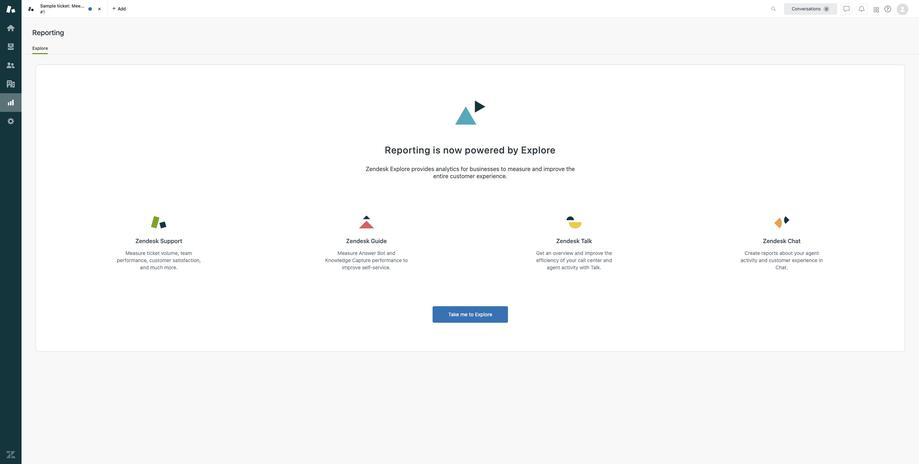 Task type: vqa. For each thing, say whether or not it's contained in the screenshot.
improve to the bottom
yes



Task type: locate. For each thing, give the bounding box(es) containing it.
with
[[580, 265, 590, 271]]

reports
[[762, 250, 779, 257]]

reporting is now powered by explore
[[385, 144, 556, 156]]

agent inside create reports about your agent activity and customer experience in chat.
[[806, 250, 819, 257]]

measure up knowledge
[[338, 250, 358, 257]]

measure up performance,
[[126, 250, 146, 257]]

and left the much
[[140, 265, 149, 271]]

add button
[[108, 0, 130, 18]]

activity
[[741, 258, 758, 264], [562, 265, 579, 271]]

0 vertical spatial reporting
[[32, 28, 64, 37]]

2 horizontal spatial customer
[[769, 258, 791, 264]]

your right of
[[567, 258, 577, 264]]

and inside 'measure ticket volume, team performance, customer satisfaction, and much more.'
[[140, 265, 149, 271]]

the inside sample ticket: meet the ticket #1
[[83, 3, 90, 9]]

reporting up provides
[[385, 144, 431, 156]]

customer inside create reports about your agent activity and customer experience in chat.
[[769, 258, 791, 264]]

explore left provides
[[390, 166, 410, 172]]

bot
[[378, 250, 386, 257]]

customer inside zendesk explore provides analytics for businesses to measure and improve the entire customer experience.
[[450, 173, 475, 180]]

0 horizontal spatial to
[[403, 258, 408, 264]]

improve inside measure answer bot and knowledge capture performance to improve self-service.
[[342, 265, 361, 271]]

0 horizontal spatial reporting
[[32, 28, 64, 37]]

for
[[461, 166, 468, 172]]

measure for zendesk support
[[126, 250, 146, 257]]

1 horizontal spatial measure
[[338, 250, 358, 257]]

activity inside get an overview and improve the efficiency of your call center and agent activity with talk.
[[562, 265, 579, 271]]

reporting image
[[6, 98, 15, 107]]

notifications image
[[859, 6, 865, 12]]

customer down "for"
[[450, 173, 475, 180]]

0 horizontal spatial measure
[[126, 250, 146, 257]]

1 vertical spatial agent
[[547, 265, 560, 271]]

customer up the much
[[149, 258, 171, 264]]

agent inside get an overview and improve the efficiency of your call center and agent activity with talk.
[[547, 265, 560, 271]]

talk
[[581, 238, 592, 245]]

0 vertical spatial your
[[795, 250, 805, 257]]

1 horizontal spatial ticket
[[147, 250, 160, 257]]

1 horizontal spatial reporting
[[385, 144, 431, 156]]

1 vertical spatial reporting
[[385, 144, 431, 156]]

2 vertical spatial to
[[469, 312, 474, 318]]

agent
[[806, 250, 819, 257], [547, 265, 560, 271]]

2 horizontal spatial improve
[[585, 250, 604, 257]]

entire
[[433, 173, 449, 180]]

conversations button
[[784, 3, 838, 15]]

add
[[118, 6, 126, 11]]

to inside measure answer bot and knowledge capture performance to improve self-service.
[[403, 258, 408, 264]]

improve up center
[[585, 250, 604, 257]]

conversations
[[792, 6, 821, 11]]

1 vertical spatial ticket
[[147, 250, 160, 257]]

reporting
[[32, 28, 64, 37], [385, 144, 431, 156]]

0 horizontal spatial ticket
[[91, 3, 103, 9]]

to right performance
[[403, 258, 408, 264]]

1 horizontal spatial agent
[[806, 250, 819, 257]]

explore right the by
[[521, 144, 556, 156]]

ticket right meet
[[91, 3, 103, 9]]

tabs tab list
[[22, 0, 764, 18]]

ticket
[[91, 3, 103, 9], [147, 250, 160, 257]]

1 horizontal spatial the
[[567, 166, 575, 172]]

1 vertical spatial your
[[567, 258, 577, 264]]

0 vertical spatial ticket
[[91, 3, 103, 9]]

about
[[780, 250, 793, 257]]

2 vertical spatial improve
[[342, 265, 361, 271]]

get help image
[[885, 6, 891, 12]]

0 horizontal spatial the
[[83, 3, 90, 9]]

chat
[[788, 238, 801, 245]]

sample ticket: meet the ticket #1
[[40, 3, 103, 15]]

zendesk
[[366, 166, 389, 172], [135, 238, 159, 245], [346, 238, 370, 245], [556, 238, 580, 245], [763, 238, 787, 245]]

measure for zendesk guide
[[338, 250, 358, 257]]

your
[[795, 250, 805, 257], [567, 258, 577, 264]]

measure inside measure answer bot and knowledge capture performance to improve self-service.
[[338, 250, 358, 257]]

to
[[501, 166, 506, 172], [403, 258, 408, 264], [469, 312, 474, 318]]

and inside create reports about your agent activity and customer experience in chat.
[[759, 258, 768, 264]]

customer up chat.
[[769, 258, 791, 264]]

the
[[83, 3, 90, 9], [567, 166, 575, 172], [605, 250, 612, 257]]

to inside 'take me to explore' button
[[469, 312, 474, 318]]

activity down of
[[562, 265, 579, 271]]

1 vertical spatial the
[[567, 166, 575, 172]]

improve right measure
[[544, 166, 565, 172]]

1 vertical spatial activity
[[562, 265, 579, 271]]

1 horizontal spatial customer
[[450, 173, 475, 180]]

is
[[433, 144, 441, 156]]

ticket down zendesk support
[[147, 250, 160, 257]]

chat.
[[776, 265, 788, 271]]

agent up "experience"
[[806, 250, 819, 257]]

views image
[[6, 42, 15, 51]]

0 vertical spatial agent
[[806, 250, 819, 257]]

center
[[587, 258, 602, 264]]

capture
[[352, 258, 371, 264]]

zendesk support
[[135, 238, 182, 245]]

and
[[532, 166, 542, 172], [387, 250, 396, 257], [575, 250, 584, 257], [604, 258, 612, 264], [759, 258, 768, 264], [140, 265, 149, 271]]

reporting up 'explore' "link"
[[32, 28, 64, 37]]

create
[[745, 250, 760, 257]]

customers image
[[6, 61, 15, 70]]

in
[[819, 258, 823, 264]]

improve
[[544, 166, 565, 172], [585, 250, 604, 257], [342, 265, 361, 271]]

improve inside get an overview and improve the efficiency of your call center and agent activity with talk.
[[585, 250, 604, 257]]

your up "experience"
[[795, 250, 805, 257]]

to right me on the bottom of page
[[469, 312, 474, 318]]

1 vertical spatial to
[[403, 258, 408, 264]]

1 vertical spatial improve
[[585, 250, 604, 257]]

0 horizontal spatial customer
[[149, 258, 171, 264]]

reporting for reporting
[[32, 28, 64, 37]]

explore
[[32, 45, 48, 51], [521, 144, 556, 156], [390, 166, 410, 172], [475, 312, 492, 318]]

customer
[[450, 173, 475, 180], [149, 258, 171, 264], [769, 258, 791, 264]]

#1
[[40, 9, 45, 15]]

reporting for reporting is now powered by explore
[[385, 144, 431, 156]]

0 vertical spatial activity
[[741, 258, 758, 264]]

agent down efficiency
[[547, 265, 560, 271]]

2 horizontal spatial to
[[501, 166, 506, 172]]

0 horizontal spatial agent
[[547, 265, 560, 271]]

1 horizontal spatial activity
[[741, 258, 758, 264]]

provides
[[412, 166, 434, 172]]

measure
[[126, 250, 146, 257], [338, 250, 358, 257]]

to up experience.
[[501, 166, 506, 172]]

2 measure from the left
[[338, 250, 358, 257]]

2 horizontal spatial the
[[605, 250, 612, 257]]

knowledge
[[325, 258, 351, 264]]

and up call
[[575, 250, 584, 257]]

0 vertical spatial to
[[501, 166, 506, 172]]

0 vertical spatial the
[[83, 3, 90, 9]]

2 vertical spatial the
[[605, 250, 612, 257]]

1 horizontal spatial your
[[795, 250, 805, 257]]

support
[[160, 238, 182, 245]]

0 vertical spatial improve
[[544, 166, 565, 172]]

much
[[150, 265, 163, 271]]

and inside zendesk explore provides analytics for businesses to measure and improve the entire customer experience.
[[532, 166, 542, 172]]

1 measure from the left
[[126, 250, 146, 257]]

activity inside create reports about your agent activity and customer experience in chat.
[[741, 258, 758, 264]]

1 horizontal spatial improve
[[544, 166, 565, 172]]

zendesk inside zendesk explore provides analytics for businesses to measure and improve the entire customer experience.
[[366, 166, 389, 172]]

explore right me on the bottom of page
[[475, 312, 492, 318]]

1 horizontal spatial to
[[469, 312, 474, 318]]

activity down create
[[741, 258, 758, 264]]

measure inside 'measure ticket volume, team performance, customer satisfaction, and much more.'
[[126, 250, 146, 257]]

ticket inside sample ticket: meet the ticket #1
[[91, 3, 103, 9]]

0 horizontal spatial activity
[[562, 265, 579, 271]]

zendesk explore provides analytics for businesses to measure and improve the entire customer experience.
[[366, 166, 575, 180]]

tab
[[22, 0, 108, 18]]

0 horizontal spatial your
[[567, 258, 577, 264]]

more.
[[164, 265, 178, 271]]

zendesk chat
[[763, 238, 801, 245]]

and up performance
[[387, 250, 396, 257]]

and right measure
[[532, 166, 542, 172]]

close image
[[96, 5, 103, 13]]

0 horizontal spatial improve
[[342, 265, 361, 271]]

self-
[[362, 265, 373, 271]]

and down "reports"
[[759, 258, 768, 264]]

improve down capture
[[342, 265, 361, 271]]



Task type: describe. For each thing, give the bounding box(es) containing it.
the inside zendesk explore provides analytics for businesses to measure and improve the entire customer experience.
[[567, 166, 575, 172]]

zendesk for zendesk support
[[135, 238, 159, 245]]

tab containing sample ticket: meet the ticket
[[22, 0, 108, 18]]

service.
[[373, 265, 391, 271]]

your inside create reports about your agent activity and customer experience in chat.
[[795, 250, 805, 257]]

zendesk talk
[[556, 238, 592, 245]]

performance
[[372, 258, 402, 264]]

your inside get an overview and improve the efficiency of your call center and agent activity with talk.
[[567, 258, 577, 264]]

ticket:
[[57, 3, 70, 9]]

satisfaction,
[[173, 258, 201, 264]]

sample
[[40, 3, 56, 9]]

ticket inside 'measure ticket volume, team performance, customer satisfaction, and much more.'
[[147, 250, 160, 257]]

powered
[[465, 144, 505, 156]]

and right center
[[604, 258, 612, 264]]

zendesk guide
[[346, 238, 387, 245]]

answer
[[359, 250, 376, 257]]

organizations image
[[6, 79, 15, 89]]

explore right views icon
[[32, 45, 48, 51]]

zendesk for zendesk chat
[[763, 238, 787, 245]]

customer inside 'measure ticket volume, team performance, customer satisfaction, and much more.'
[[149, 258, 171, 264]]

by
[[508, 144, 519, 156]]

take me to explore button
[[433, 307, 508, 323]]

experience
[[792, 258, 818, 264]]

team
[[181, 250, 192, 257]]

meet
[[72, 3, 82, 9]]

and inside measure answer bot and knowledge capture performance to improve self-service.
[[387, 250, 396, 257]]

admin image
[[6, 117, 15, 126]]

zendesk for zendesk guide
[[346, 238, 370, 245]]

zendesk image
[[6, 451, 15, 460]]

measure ticket volume, team performance, customer satisfaction, and much more.
[[117, 250, 201, 271]]

zendesk products image
[[874, 7, 879, 12]]

improve inside zendesk explore provides analytics for businesses to measure and improve the entire customer experience.
[[544, 166, 565, 172]]

create reports about your agent activity and customer experience in chat.
[[741, 250, 823, 271]]

explore inside zendesk explore provides analytics for businesses to measure and improve the entire customer experience.
[[390, 166, 410, 172]]

get
[[536, 250, 545, 257]]

main element
[[0, 0, 22, 465]]

to inside zendesk explore provides analytics for businesses to measure and improve the entire customer experience.
[[501, 166, 506, 172]]

of
[[561, 258, 565, 264]]

me
[[461, 312, 468, 318]]

efficiency
[[537, 258, 559, 264]]

experience.
[[477, 173, 508, 180]]

zendesk support image
[[6, 5, 15, 14]]

an
[[546, 250, 552, 257]]

talk.
[[591, 265, 602, 271]]

get started image
[[6, 23, 15, 33]]

performance,
[[117, 258, 148, 264]]

explore link
[[32, 45, 48, 54]]

explore inside button
[[475, 312, 492, 318]]

now
[[443, 144, 463, 156]]

businesses
[[470, 166, 500, 172]]

guide
[[371, 238, 387, 245]]

volume,
[[161, 250, 179, 257]]

call
[[578, 258, 586, 264]]

measure answer bot and knowledge capture performance to improve self-service.
[[325, 250, 408, 271]]

get an overview and improve the efficiency of your call center and agent activity with talk.
[[536, 250, 612, 271]]

overview
[[553, 250, 574, 257]]

button displays agent's chat status as invisible. image
[[844, 6, 850, 12]]

zendesk for zendesk explore provides analytics for businesses to measure and improve the entire customer experience.
[[366, 166, 389, 172]]

zendesk for zendesk talk
[[556, 238, 580, 245]]

take me to explore
[[449, 312, 492, 318]]

analytics
[[436, 166, 459, 172]]

the inside get an overview and improve the efficiency of your call center and agent activity with talk.
[[605, 250, 612, 257]]

measure
[[508, 166, 531, 172]]

take
[[449, 312, 459, 318]]



